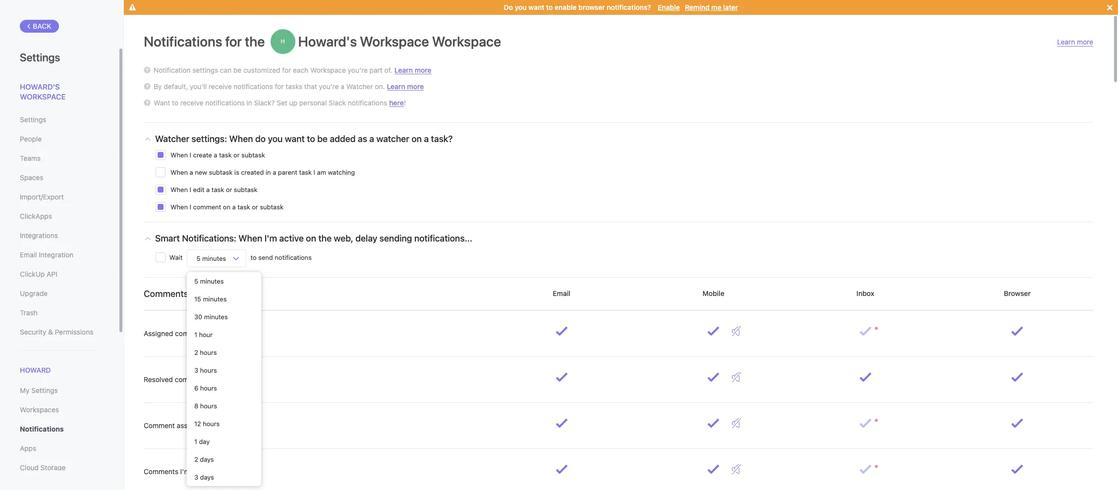 Task type: vqa. For each thing, say whether or not it's contained in the screenshot.
Trash
yes



Task type: locate. For each thing, give the bounding box(es) containing it.
1 3 from the top
[[194, 367, 198, 375]]

2 for 2 days
[[194, 456, 198, 464]]

2 3 from the top
[[194, 474, 198, 482]]

off image for in
[[732, 465, 741, 475]]

i'm left the 3 days
[[180, 468, 190, 476]]

minutes
[[202, 255, 226, 263], [200, 278, 224, 286], [203, 295, 227, 303], [204, 313, 228, 321]]

1 horizontal spatial receive
[[209, 82, 232, 91]]

2
[[194, 349, 198, 357], [194, 456, 198, 464]]

i left the create
[[190, 151, 191, 159]]

learn more link
[[1057, 38, 1094, 47], [395, 66, 432, 74], [387, 82, 424, 90]]

days up "@mentioned"
[[200, 456, 214, 464]]

to left send in the left of the page
[[251, 254, 257, 262]]

1 horizontal spatial want
[[529, 3, 545, 11]]

notifications...
[[414, 233, 473, 244]]

receive down can
[[209, 82, 232, 91]]

2 off image from the top
[[732, 419, 741, 429]]

1 vertical spatial be
[[317, 134, 328, 144]]

days down 2 days
[[200, 474, 214, 482]]

comments for comments
[[144, 289, 188, 299]]

0 horizontal spatial watcher
[[155, 134, 189, 144]]

2 vertical spatial learn
[[387, 82, 405, 90]]

comments for comments i'm @mentioned in
[[144, 468, 178, 476]]

when left the create
[[171, 151, 188, 159]]

2 days
[[194, 456, 214, 464]]

1 vertical spatial 5
[[194, 278, 198, 286]]

0 horizontal spatial be
[[233, 66, 242, 74]]

0 vertical spatial be
[[233, 66, 242, 74]]

notifications up the notification
[[144, 33, 222, 50]]

task right the create
[[219, 151, 232, 159]]

days for 2 days
[[200, 456, 214, 464]]

watching
[[328, 169, 355, 176]]

2 horizontal spatial or
[[252, 203, 258, 211]]

0 vertical spatial the
[[245, 33, 265, 50]]

2 2 from the top
[[194, 456, 198, 464]]

1 vertical spatial learn more link
[[395, 66, 432, 74]]

howard's inside howard's workspace
[[20, 82, 60, 91]]

can
[[220, 66, 232, 74]]

settings
[[192, 66, 218, 74]]

or for edit
[[226, 186, 232, 194]]

watcher left settings:
[[155, 134, 189, 144]]

1 vertical spatial me
[[216, 422, 225, 430]]

1 vertical spatial howard's
[[20, 82, 60, 91]]

you're inside the notification settings can be customized for each workspace you're part of. learn more
[[348, 66, 368, 74]]

cloud
[[20, 464, 39, 473]]

3 down 2 days
[[194, 474, 198, 482]]

settings up people in the left top of the page
[[20, 116, 46, 124]]

hours for 6 hours
[[200, 385, 217, 393]]

5 up 15
[[194, 278, 198, 286]]

when for when a new subtask is created in a parent task i am watching
[[171, 169, 188, 176]]

in left "slack?"
[[247, 99, 252, 107]]

import/export
[[20, 193, 64, 201]]

1 vertical spatial 1
[[194, 438, 197, 446]]

0 vertical spatial you're
[[348, 66, 368, 74]]

want
[[154, 99, 170, 107]]

teams link
[[20, 150, 99, 167]]

active
[[279, 233, 304, 244]]

me left the later in the right top of the page
[[712, 3, 722, 11]]

task left the am
[[299, 169, 312, 176]]

1 vertical spatial off image
[[732, 419, 741, 429]]

notifications?
[[607, 3, 651, 11]]

!
[[404, 99, 406, 107]]

comment
[[193, 203, 221, 211]]

1 horizontal spatial you
[[515, 3, 527, 11]]

the left h
[[245, 33, 265, 50]]

by
[[154, 82, 162, 91]]

clickup api link
[[20, 266, 99, 283]]

howard's workspace workspace
[[295, 33, 501, 50]]

hours
[[200, 349, 217, 357], [200, 367, 217, 375], [200, 385, 217, 393], [200, 403, 217, 410], [203, 420, 220, 428]]

i'm up send in the left of the page
[[265, 233, 277, 244]]

parent
[[278, 169, 297, 176]]

you're
[[348, 66, 368, 74], [319, 82, 339, 91]]

1 vertical spatial 3
[[194, 474, 198, 482]]

0 horizontal spatial you
[[268, 134, 283, 144]]

security & permissions
[[20, 328, 93, 337]]

permissions
[[55, 328, 93, 337]]

0 vertical spatial i'm
[[265, 233, 277, 244]]

the
[[245, 33, 265, 50], [318, 233, 332, 244]]

by default, you'll receive notifications for tasks that you're a watcher on. learn more
[[154, 82, 424, 91]]

task
[[219, 151, 232, 159], [299, 169, 312, 176], [212, 186, 224, 194], [238, 203, 250, 211]]

1 vertical spatial receive
[[180, 99, 203, 107]]

slack?
[[254, 99, 275, 107]]

each
[[293, 66, 308, 74]]

be inside the notification settings can be customized for each workspace you're part of. learn more
[[233, 66, 242, 74]]

1 horizontal spatial you're
[[348, 66, 368, 74]]

customized
[[243, 66, 280, 74]]

on right watcher
[[412, 134, 422, 144]]

settings element
[[0, 0, 124, 491]]

me right 12
[[216, 422, 225, 430]]

0 horizontal spatial receive
[[180, 99, 203, 107]]

email inside "link"
[[20, 251, 37, 259]]

send
[[258, 254, 273, 262]]

i'm
[[265, 233, 277, 244], [180, 468, 190, 476]]

1 vertical spatial comments
[[175, 376, 208, 384]]

0 horizontal spatial notifications
[[20, 425, 64, 434]]

you're right that
[[319, 82, 339, 91]]

comments left 15
[[144, 289, 188, 299]]

3 up 6
[[194, 367, 198, 375]]

1 for 1 day
[[194, 438, 197, 446]]

to inside want to receive notifications in slack? set up personal slack notifications here !
[[172, 99, 178, 107]]

i left the am
[[314, 169, 315, 176]]

or down the created
[[252, 203, 258, 211]]

2 comments from the top
[[144, 468, 178, 476]]

0 horizontal spatial email
[[20, 251, 37, 259]]

2 vertical spatial more
[[407, 82, 424, 90]]

notification
[[154, 66, 191, 74]]

5 minutes up 15 minutes
[[194, 278, 224, 286]]

2 horizontal spatial in
[[266, 169, 271, 176]]

remind
[[685, 3, 710, 11]]

0 vertical spatial or
[[234, 151, 240, 159]]

or up is
[[234, 151, 240, 159]]

1 vertical spatial want
[[285, 134, 305, 144]]

1 horizontal spatial me
[[712, 3, 722, 11]]

hours for 12 hours
[[203, 420, 220, 428]]

on
[[412, 134, 422, 144], [223, 203, 231, 211], [306, 233, 316, 244]]

30
[[194, 313, 202, 321]]

howard's up each
[[298, 33, 357, 50]]

0 horizontal spatial i'm
[[180, 468, 190, 476]]

0 horizontal spatial me
[[216, 422, 225, 430]]

receive down you'll
[[180, 99, 203, 107]]

0 vertical spatial off image
[[732, 373, 741, 383]]

howard's up settings link
[[20, 82, 60, 91]]

i left comment on the top of the page
[[190, 203, 191, 211]]

enable
[[658, 3, 680, 11]]

30 minutes
[[194, 313, 228, 321]]

when i comment on a task or subtask
[[171, 203, 284, 211]]

my settings
[[20, 387, 58, 395]]

1 horizontal spatial the
[[318, 233, 332, 244]]

back
[[33, 22, 51, 30]]

task right edit
[[212, 186, 224, 194]]

0 horizontal spatial you're
[[319, 82, 339, 91]]

comments i'm @mentioned in
[[144, 468, 240, 476]]

hours up 6 hours
[[200, 367, 217, 375]]

for for customized
[[282, 66, 291, 74]]

3 for 3 hours
[[194, 367, 198, 375]]

1 horizontal spatial be
[[317, 134, 328, 144]]

1 vertical spatial or
[[226, 186, 232, 194]]

for inside by default, you'll receive notifications for tasks that you're a watcher on. learn more
[[275, 82, 284, 91]]

1 vertical spatial 2
[[194, 456, 198, 464]]

0 horizontal spatial in
[[234, 468, 240, 476]]

0 vertical spatial receive
[[209, 82, 232, 91]]

cloud storage link
[[20, 460, 99, 477]]

2 vertical spatial on
[[306, 233, 316, 244]]

comment
[[144, 422, 175, 430]]

1 horizontal spatial on
[[306, 233, 316, 244]]

minutes up 15 minutes
[[200, 278, 224, 286]]

0 vertical spatial 2
[[194, 349, 198, 357]]

a up 'slack'
[[341, 82, 345, 91]]

security & permissions link
[[20, 324, 99, 341]]

in right the created
[[266, 169, 271, 176]]

1 horizontal spatial howard's
[[298, 33, 357, 50]]

1 vertical spatial watcher
[[155, 134, 189, 144]]

a
[[341, 82, 345, 91], [369, 134, 374, 144], [424, 134, 429, 144], [214, 151, 217, 159], [190, 169, 193, 176], [273, 169, 276, 176], [206, 186, 210, 194], [232, 203, 236, 211]]

default,
[[164, 82, 188, 91]]

that
[[304, 82, 317, 91]]

2 down 1 hour
[[194, 349, 198, 357]]

notifications for notifications
[[20, 425, 64, 434]]

0 vertical spatial comments
[[175, 330, 209, 338]]

assigned comments
[[144, 330, 211, 338]]

2 vertical spatial in
[[234, 468, 240, 476]]

0 vertical spatial you
[[515, 3, 527, 11]]

8 hours
[[194, 403, 217, 410]]

security
[[20, 328, 46, 337]]

0 vertical spatial days
[[200, 456, 214, 464]]

notifications inside by default, you'll receive notifications for tasks that you're a watcher on. learn more
[[234, 82, 273, 91]]

later
[[723, 3, 738, 11]]

2 vertical spatial learn more link
[[387, 82, 424, 90]]

notifications down the on.
[[348, 99, 387, 107]]

when left comment on the top of the page
[[171, 203, 188, 211]]

browser
[[579, 3, 605, 11]]

to
[[546, 3, 553, 11], [172, 99, 178, 107], [307, 134, 315, 144], [251, 254, 257, 262], [207, 422, 214, 430]]

1 vertical spatial you
[[268, 134, 283, 144]]

1 vertical spatial comments
[[144, 468, 178, 476]]

0 vertical spatial email
[[20, 251, 37, 259]]

hours right 8
[[200, 403, 217, 410]]

1 vertical spatial on
[[223, 203, 231, 211]]

notifications down the active
[[275, 254, 312, 262]]

1 vertical spatial notifications
[[20, 425, 64, 434]]

hours down the hour
[[200, 349, 217, 357]]

email integration
[[20, 251, 73, 259]]

learn
[[1057, 38, 1075, 46], [395, 66, 413, 74], [387, 82, 405, 90]]

5 minutes
[[195, 255, 228, 263], [194, 278, 224, 286]]

notifications down customized
[[234, 82, 273, 91]]

in inside want to receive notifications in slack? set up personal slack notifications here !
[[247, 99, 252, 107]]

1 vertical spatial more
[[415, 66, 432, 74]]

0 vertical spatial 1
[[194, 331, 197, 339]]

1 left the hour
[[194, 331, 197, 339]]

trash
[[20, 309, 38, 317]]

here
[[389, 98, 404, 107]]

be right can
[[233, 66, 242, 74]]

notifications down workspaces
[[20, 425, 64, 434]]

howard
[[20, 366, 51, 375]]

minutes right 30
[[204, 313, 228, 321]]

1 horizontal spatial i'm
[[265, 233, 277, 244]]

i left edit
[[190, 186, 191, 194]]

0 horizontal spatial on
[[223, 203, 231, 211]]

when up send in the left of the page
[[239, 233, 262, 244]]

1 comments from the top
[[144, 289, 188, 299]]

0 vertical spatial comments
[[144, 289, 188, 299]]

1 horizontal spatial watcher
[[346, 82, 373, 91]]

2 up comments i'm @mentioned in
[[194, 456, 198, 464]]

1 vertical spatial for
[[282, 66, 291, 74]]

subtask left is
[[209, 169, 233, 176]]

3 hours
[[194, 367, 217, 375]]

subtask
[[241, 151, 265, 159], [209, 169, 233, 176], [234, 186, 258, 194], [260, 203, 284, 211]]

1 vertical spatial in
[[266, 169, 271, 176]]

watcher
[[346, 82, 373, 91], [155, 134, 189, 144]]

0 vertical spatial settings
[[20, 51, 60, 64]]

settings down back link
[[20, 51, 60, 64]]

off image
[[732, 373, 741, 383], [732, 419, 741, 429], [732, 465, 741, 475]]

comments up 6
[[175, 376, 208, 384]]

or up when i comment on a task or subtask
[[226, 186, 232, 194]]

0 vertical spatial 3
[[194, 367, 198, 375]]

2 horizontal spatial on
[[412, 134, 422, 144]]

1 2 from the top
[[194, 349, 198, 357]]

0 vertical spatial 5
[[197, 255, 201, 263]]

days for 3 days
[[200, 474, 214, 482]]

you're left part
[[348, 66, 368, 74]]

resolved
[[144, 376, 173, 384]]

0 vertical spatial 5 minutes
[[195, 255, 228, 263]]

howard's
[[298, 33, 357, 50], [20, 82, 60, 91]]

learn more link for more
[[395, 66, 432, 74]]

1 vertical spatial learn
[[395, 66, 413, 74]]

apps
[[20, 445, 36, 453]]

1 horizontal spatial notifications
[[144, 33, 222, 50]]

i
[[190, 151, 191, 159], [314, 169, 315, 176], [190, 186, 191, 194], [190, 203, 191, 211]]

1 horizontal spatial email
[[551, 289, 572, 298]]

3 off image from the top
[[732, 465, 741, 475]]

1 vertical spatial the
[[318, 233, 332, 244]]

in right "@mentioned"
[[234, 468, 240, 476]]

receive inside by default, you'll receive notifications for tasks that you're a watcher on. learn more
[[209, 82, 232, 91]]

off image
[[732, 327, 741, 337]]

api
[[47, 270, 57, 279]]

3 for 3 days
[[194, 474, 198, 482]]

5
[[197, 255, 201, 263], [194, 278, 198, 286]]

notifications inside the settings element
[[20, 425, 64, 434]]

up
[[289, 99, 297, 107]]

5 right wait
[[197, 255, 201, 263]]

2 1 from the top
[[194, 438, 197, 446]]

2 vertical spatial settings
[[31, 387, 58, 395]]

1 vertical spatial days
[[200, 474, 214, 482]]

1 vertical spatial email
[[551, 289, 572, 298]]

1 left day at left
[[194, 438, 197, 446]]

howard's for howard's workspace
[[20, 82, 60, 91]]

0 vertical spatial me
[[712, 3, 722, 11]]

1 days from the top
[[200, 456, 214, 464]]

for up can
[[225, 33, 242, 50]]

0 vertical spatial notifications
[[144, 33, 222, 50]]

part
[[370, 66, 383, 74]]

1 vertical spatial you're
[[319, 82, 339, 91]]

on right comment on the top of the page
[[223, 203, 231, 211]]

hours right 12
[[203, 420, 220, 428]]

2 for 2 hours
[[194, 349, 198, 357]]

when for when i comment on a task or subtask
[[171, 203, 188, 211]]

hours right 6
[[200, 385, 217, 393]]

the left web,
[[318, 233, 332, 244]]

0 vertical spatial in
[[247, 99, 252, 107]]

2 days from the top
[[200, 474, 214, 482]]

watcher left the on.
[[346, 82, 373, 91]]

on right the active
[[306, 233, 316, 244]]

email for email
[[551, 289, 572, 298]]

1 1 from the top
[[194, 331, 197, 339]]

2 vertical spatial off image
[[732, 465, 741, 475]]

learn inside the notification settings can be customized for each workspace you're part of. learn more
[[395, 66, 413, 74]]

comments left the 3 days
[[144, 468, 178, 476]]

1 horizontal spatial in
[[247, 99, 252, 107]]

when left new
[[171, 169, 188, 176]]

for inside the notification settings can be customized for each workspace you're part of. learn more
[[282, 66, 291, 74]]

@mentioned
[[192, 468, 232, 476]]

2 vertical spatial or
[[252, 203, 258, 211]]

0 horizontal spatial or
[[226, 186, 232, 194]]

to right want
[[172, 99, 178, 107]]

0 vertical spatial howard's
[[298, 33, 357, 50]]

3
[[194, 367, 198, 375], [194, 474, 198, 482]]

smart notifications: when i'm active on the web, delay sending notifications...
[[155, 233, 473, 244]]

when for when i create a task or subtask
[[171, 151, 188, 159]]

5 minutes down 'notifications:'
[[195, 255, 228, 263]]

comments down 30
[[175, 330, 209, 338]]

watcher settings: when do you want to be added as a watcher on a task?
[[155, 134, 453, 144]]

for left tasks
[[275, 82, 284, 91]]

you're inside by default, you'll receive notifications for tasks that you're a watcher on. learn more
[[319, 82, 339, 91]]

notifications
[[144, 33, 222, 50], [20, 425, 64, 434]]

settings right my
[[31, 387, 58, 395]]

0 horizontal spatial howard's
[[20, 82, 60, 91]]

of.
[[385, 66, 393, 74]]

1 horizontal spatial or
[[234, 151, 240, 159]]

watcher
[[377, 134, 409, 144]]

0 vertical spatial watcher
[[346, 82, 373, 91]]

be left added
[[317, 134, 328, 144]]

when left edit
[[171, 186, 188, 194]]

2 vertical spatial for
[[275, 82, 284, 91]]

for left each
[[282, 66, 291, 74]]



Task type: describe. For each thing, give the bounding box(es) containing it.
notifications link
[[20, 421, 99, 438]]

do you want to enable browser notifications? enable remind me later
[[504, 3, 738, 11]]

clickup api
[[20, 270, 57, 279]]

task?
[[431, 134, 453, 144]]

learn more
[[1057, 38, 1094, 46]]

spaces
[[20, 174, 43, 182]]

back link
[[20, 20, 59, 33]]

1 hour
[[194, 331, 213, 339]]

clickup
[[20, 270, 45, 279]]

more inside by default, you'll receive notifications for tasks that you're a watcher on. learn more
[[407, 82, 424, 90]]

comments for resolved comments
[[175, 376, 208, 384]]

inbox
[[855, 289, 876, 298]]

hours for 2 hours
[[200, 349, 217, 357]]

1 off image from the top
[[732, 373, 741, 383]]

is
[[234, 169, 239, 176]]

2 hours
[[194, 349, 217, 357]]

0 vertical spatial want
[[529, 3, 545, 11]]

more inside the notification settings can be customized for each workspace you're part of. learn more
[[415, 66, 432, 74]]

when for when i edit a task or subtask
[[171, 186, 188, 194]]

teams
[[20, 154, 41, 163]]

settings link
[[20, 112, 99, 128]]

minutes right 15
[[203, 295, 227, 303]]

0 vertical spatial on
[[412, 134, 422, 144]]

personal
[[299, 99, 327, 107]]

howard's workspace
[[20, 82, 66, 101]]

comments for assigned comments
[[175, 330, 209, 338]]

i for when i comment on a task or subtask
[[190, 203, 191, 211]]

0 horizontal spatial want
[[285, 134, 305, 144]]

delay
[[356, 233, 377, 244]]

0 vertical spatial more
[[1077, 38, 1094, 46]]

you're for part
[[348, 66, 368, 74]]

task down when i edit a task or subtask
[[238, 203, 250, 211]]

off image for me
[[732, 419, 741, 429]]

notifications down you'll
[[205, 99, 245, 107]]

wait
[[168, 254, 184, 262]]

here link
[[389, 98, 404, 107]]

notifications for notifications for the
[[144, 33, 222, 50]]

people
[[20, 135, 42, 143]]

when i edit a task or subtask
[[171, 186, 258, 194]]

do
[[255, 134, 266, 144]]

hours for 8 hours
[[200, 403, 217, 410]]

notifications:
[[182, 233, 236, 244]]

slack
[[329, 99, 346, 107]]

to left the "enable"
[[546, 3, 553, 11]]

3 days
[[194, 474, 214, 482]]

receive inside want to receive notifications in slack? set up personal slack notifications here !
[[180, 99, 203, 107]]

set
[[277, 99, 287, 107]]

watcher inside by default, you'll receive notifications for tasks that you're a watcher on. learn more
[[346, 82, 373, 91]]

storage
[[40, 464, 66, 473]]

when left do
[[229, 134, 253, 144]]

1 vertical spatial i'm
[[180, 468, 190, 476]]

import/export link
[[20, 189, 99, 206]]

for for notifications
[[275, 82, 284, 91]]

subtask up the created
[[241, 151, 265, 159]]

to right 12
[[207, 422, 214, 430]]

learn more link for learn
[[387, 82, 424, 90]]

hour
[[199, 331, 213, 339]]

howard's for howard's workspace workspace
[[298, 33, 357, 50]]

notification settings can be customized for each workspace you're part of. learn more
[[154, 66, 432, 74]]

enable
[[555, 3, 577, 11]]

i for when i edit a task or subtask
[[190, 186, 191, 194]]

a inside by default, you'll receive notifications for tasks that you're a watcher on. learn more
[[341, 82, 345, 91]]

workspaces
[[20, 406, 59, 415]]

1 vertical spatial 5 minutes
[[194, 278, 224, 286]]

integrations link
[[20, 228, 99, 244]]

0 vertical spatial learn
[[1057, 38, 1075, 46]]

when i create a task or subtask
[[171, 151, 265, 159]]

am
[[317, 169, 326, 176]]

&
[[48, 328, 53, 337]]

trash link
[[20, 305, 99, 322]]

create
[[193, 151, 212, 159]]

1 for 1 hour
[[194, 331, 197, 339]]

workspace inside the settings element
[[20, 92, 66, 101]]

edit
[[193, 186, 205, 194]]

a right the create
[[214, 151, 217, 159]]

h
[[281, 38, 285, 45]]

tasks
[[286, 82, 303, 91]]

learn inside by default, you'll receive notifications for tasks that you're a watcher on. learn more
[[387, 82, 405, 90]]

workspace inside the notification settings can be customized for each workspace you're part of. learn more
[[310, 66, 346, 74]]

15
[[194, 295, 201, 303]]

minutes down 'notifications:'
[[202, 255, 226, 263]]

clickapps
[[20, 212, 52, 221]]

a right "as"
[[369, 134, 374, 144]]

settings:
[[192, 134, 227, 144]]

12
[[194, 420, 201, 428]]

do
[[504, 3, 513, 11]]

email for email integration
[[20, 251, 37, 259]]

settings inside 'link'
[[31, 387, 58, 395]]

0 vertical spatial for
[[225, 33, 242, 50]]

subtask down the created
[[234, 186, 258, 194]]

subtask down "when a new subtask is created in a parent task i am watching" at the left top
[[260, 203, 284, 211]]

clickapps link
[[20, 208, 99, 225]]

sending
[[380, 233, 412, 244]]

upgrade link
[[20, 286, 99, 302]]

want to receive notifications in slack? set up personal slack notifications here !
[[154, 98, 406, 107]]

new
[[195, 169, 207, 176]]

you'll
[[190, 82, 207, 91]]

cloud storage
[[20, 464, 66, 473]]

to left added
[[307, 134, 315, 144]]

my
[[20, 387, 30, 395]]

you're for a
[[319, 82, 339, 91]]

a left parent on the top
[[273, 169, 276, 176]]

comment assigned to me
[[144, 422, 227, 430]]

day
[[199, 438, 210, 446]]

hours for 3 hours
[[200, 367, 217, 375]]

created
[[241, 169, 264, 176]]

0 horizontal spatial the
[[245, 33, 265, 50]]

resolved comments
[[144, 376, 208, 384]]

spaces link
[[20, 170, 99, 186]]

smart
[[155, 233, 180, 244]]

a left task?
[[424, 134, 429, 144]]

people link
[[20, 131, 99, 148]]

or for create
[[234, 151, 240, 159]]

workspaces link
[[20, 402, 99, 419]]

a left new
[[190, 169, 193, 176]]

browser
[[1002, 289, 1033, 298]]

email integration link
[[20, 247, 99, 264]]

0 vertical spatial learn more link
[[1057, 38, 1094, 47]]

i for when i create a task or subtask
[[190, 151, 191, 159]]

1 vertical spatial settings
[[20, 116, 46, 124]]

a down when i edit a task or subtask
[[232, 203, 236, 211]]

a right edit
[[206, 186, 210, 194]]

12 hours
[[194, 420, 220, 428]]

notifications for the
[[144, 33, 268, 50]]



